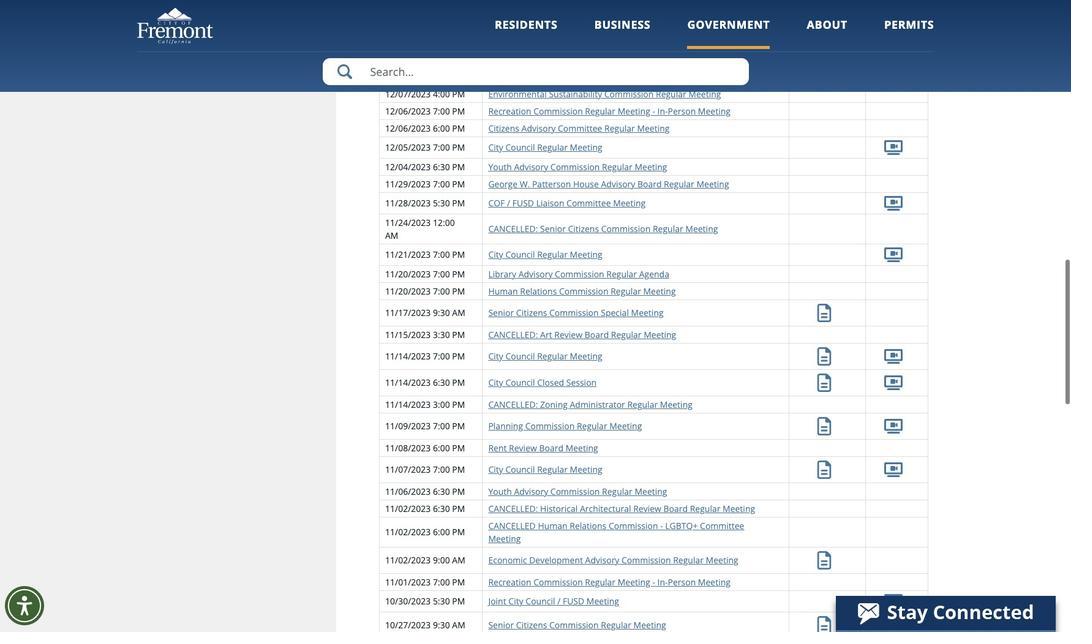 Task type: vqa. For each thing, say whether or not it's contained in the screenshot.
CANCELLED: associated with CANCELLED: Senior Citizens Commission Regular Meeting
yes



Task type: describe. For each thing, give the bounding box(es) containing it.
12/07/2023
[[385, 88, 431, 100]]

youth advisory commission regular meeting for 12/04/2023 6:30 pm
[[489, 161, 668, 173]]

11/24/2023
[[385, 217, 431, 228]]

youth advisory commission regular meeting link for 11/06/2023 6:30 pm
[[489, 486, 668, 497]]

3 pm from the top
[[452, 122, 465, 134]]

11/14/2023 for 11/14/2023 7:00 pm
[[385, 351, 431, 362]]

11/08/2023
[[385, 442, 431, 454]]

2 horizontal spatial review
[[634, 503, 662, 515]]

rent review board meeting
[[489, 442, 598, 454]]

11/14/2023 7:00 pm
[[385, 351, 465, 362]]

11/20/2023 for library advisory commission regular agenda
[[385, 268, 431, 280]]

4:00
[[433, 88, 450, 100]]

11/14/2023 3:00 pm
[[385, 399, 465, 410]]

city for 11/14/2023 7:00 pm
[[489, 351, 503, 362]]

council for 11/21/2023 7:00 pm
[[506, 249, 535, 261]]

minutes link
[[802, 66, 854, 81]]

w.
[[520, 178, 530, 190]]

person for 11/01/2023 7:00 pm
[[668, 576, 696, 588]]

rent review board meeting link
[[489, 442, 598, 454]]

11/14/2023 6:30 pm
[[385, 377, 465, 389]]

patterson
[[532, 178, 571, 190]]

environmental sustainability commission regular meeting link
[[489, 88, 721, 100]]

3:00
[[433, 399, 450, 410]]

media link
[[879, 66, 916, 81]]

date/time
[[392, 66, 454, 81]]

11/01/2023 7:00 pm
[[385, 576, 465, 588]]

11/24/2023 12:00 am
[[385, 217, 455, 241]]

senior citizens commission regular meeting
[[489, 620, 666, 631]]

youth for 11/06/2023 6:30 pm
[[489, 486, 512, 497]]

7:00 for recreation commission regular meeting - in-person meeting link associated with 11/01/2023 7:00 pm
[[433, 576, 450, 588]]

commission right sustainability
[[605, 88, 654, 100]]

11/28/2023 5:30 pm
[[385, 198, 465, 209]]

commission down zoning
[[525, 421, 575, 432]]

11/02/2023 6:30 pm
[[385, 503, 465, 515]]

6:00 for 12/06/2023
[[433, 122, 450, 134]]

citizens down the joint city council / fusd meeting
[[516, 620, 547, 631]]

12/06/2023 6:00 pm
[[385, 122, 465, 134]]

citizens down cof / fusd liaison committee meeting link
[[568, 223, 599, 235]]

joint
[[489, 596, 507, 607]]

11/20/2023 for human relations commission regular meeting
[[385, 285, 431, 297]]

economic development advisory commission regular meeting
[[489, 555, 739, 566]]

commission down the library advisory commission regular agenda 'link'
[[559, 285, 609, 297]]

city for 11/07/2023 7:00 pm
[[489, 464, 503, 476]]

Search text field
[[323, 58, 749, 85]]

advisory for 11/06/2023 6:30 pm
[[514, 486, 549, 497]]

11/06/2023
[[385, 486, 431, 497]]

commission inside cancelled human relations commission - lgbtq+ committee meeting
[[609, 520, 658, 532]]

media
[[879, 66, 916, 81]]

5:30 for 11/28/2023
[[433, 198, 450, 209]]

citizens up art
[[516, 307, 547, 319]]

10/30/2023
[[385, 596, 431, 607]]

commission up the joint city council / fusd meeting
[[534, 576, 583, 588]]

11/21/2023
[[385, 249, 431, 261]]

11/17/2023
[[385, 307, 431, 319]]

art
[[540, 329, 552, 341]]

12:00
[[433, 217, 455, 228]]

17 pm from the top
[[452, 464, 465, 476]]

cancelled: for cancelled: historical architectural review board regular meeting
[[489, 503, 538, 515]]

george
[[489, 178, 518, 190]]

am for 10/27/2023 9:30 am
[[452, 620, 465, 631]]

library advisory commission regular agenda
[[489, 268, 670, 280]]

cancelled human relations commission - lgbtq+ committee meeting link
[[489, 520, 745, 545]]

recreation commission regular meeting - in-person meeting for 12/06/2023 7:00 pm
[[489, 105, 731, 117]]

senior for senior citizens commission special meeting
[[489, 307, 514, 319]]

city for 12/05/2023 7:00 pm
[[489, 142, 503, 153]]

business
[[595, 17, 651, 32]]

council for 11/14/2023 7:00 pm
[[506, 351, 535, 362]]

11/02/2023 for 11/02/2023 6:00 pm
[[385, 527, 431, 538]]

- for 11/02/2023 6:00 pm
[[661, 520, 663, 532]]

11/02/2023 6:00 pm
[[385, 527, 465, 538]]

am for 11/02/2023 9:00 am
[[452, 555, 465, 566]]

11/07/2023
[[385, 464, 431, 476]]

6:30 for 12/04/2023
[[433, 161, 450, 173]]

commission down sustainability
[[534, 105, 583, 117]]

cancelled: senior citizens commission regular meeting
[[489, 223, 718, 235]]

environmental sustainability commission regular meeting
[[489, 88, 721, 100]]

11/08/2023 6:00 pm
[[385, 442, 465, 454]]

11/09/2023
[[385, 421, 431, 432]]

10/27/2023 9:30 am
[[385, 620, 465, 631]]

1 vertical spatial /
[[558, 596, 561, 607]]

2 pm from the top
[[452, 105, 465, 117]]

11/15/2023 3:30 pm
[[385, 329, 465, 341]]

11/28/2023
[[385, 198, 431, 209]]

7:00 for city council regular meeting link corresponding to 12/05/2023 7:00 pm
[[433, 142, 450, 153]]

in- for 12/06/2023 7:00 pm
[[658, 105, 668, 117]]

special
[[601, 307, 629, 319]]

council for 11/14/2023 6:30 pm
[[506, 377, 535, 389]]

citizens advisory committee regular meeting link
[[489, 122, 670, 134]]

11/29/2023
[[385, 178, 431, 190]]

11/21/2023 7:00 pm
[[385, 249, 465, 261]]

commission up the house
[[551, 161, 600, 173]]

0 vertical spatial fusd
[[513, 198, 534, 209]]

cancelled: for cancelled: zoning administrator regular meeting
[[489, 399, 538, 410]]

11/06/2023 6:30 pm
[[385, 486, 465, 497]]

city council closed session
[[489, 377, 597, 389]]

5 pm from the top
[[452, 161, 465, 173]]

planning commission regular meeting
[[489, 421, 642, 432]]

cancelled: for cancelled: senior citizens commission regular meeting
[[489, 223, 538, 235]]

cof / fusd liaison committee meeting link
[[489, 198, 646, 209]]

council for 11/07/2023 7:00 pm
[[506, 464, 535, 476]]

advisory for 12/04/2023 6:30 pm
[[514, 161, 549, 173]]

city council regular meeting link for 12/05/2023 7:00 pm
[[489, 142, 603, 153]]

19 pm from the top
[[452, 503, 465, 515]]

environmental
[[489, 88, 547, 100]]

library
[[489, 268, 517, 280]]

commission up historical
[[551, 486, 600, 497]]

12/06/2023 for 12/06/2023 7:00 pm
[[385, 105, 431, 117]]

0 vertical spatial committee
[[558, 122, 603, 134]]

agenda link
[[495, 66, 544, 81]]

11/02/2023 9:00 am
[[385, 555, 465, 566]]

cancelled: art review board regular meeting
[[489, 329, 677, 341]]

cof / fusd liaison committee meeting
[[489, 198, 646, 209]]

11/09/2023 7:00 pm
[[385, 421, 465, 432]]

youth for 12/04/2023 6:30 pm
[[489, 161, 512, 173]]

11/02/2023 for 11/02/2023 6:30 pm
[[385, 503, 431, 515]]

7:00 for the george w. patterson house advisory board regular meeting link
[[433, 178, 450, 190]]

commission up the human relations commission regular meeting
[[555, 268, 605, 280]]

liaison
[[537, 198, 565, 209]]

library advisory commission regular agenda link
[[489, 268, 670, 280]]

city council regular meeting link for 11/14/2023 7:00 pm
[[489, 351, 603, 362]]

7:00 for planning commission regular meeting link
[[433, 421, 450, 432]]

recreation commission regular meeting - in-person meeting link for 11/01/2023 7:00 pm
[[489, 576, 731, 588]]

council right joint
[[526, 596, 555, 607]]

residents
[[495, 17, 558, 32]]

rent
[[489, 442, 507, 454]]

residents link
[[495, 17, 558, 49]]

george w. patterson house advisory board regular meeting
[[489, 178, 729, 190]]

business link
[[595, 17, 651, 49]]

7:00 for city council regular meeting link associated with 11/07/2023 7:00 pm
[[433, 464, 450, 476]]

9:30 for 10/27/2023
[[433, 620, 450, 631]]

11/14/2023 for 11/14/2023 3:00 pm
[[385, 399, 431, 410]]

5:30 for 10/30/2023
[[433, 596, 450, 607]]

council for 12/05/2023 7:00 pm
[[506, 142, 535, 153]]

cof
[[489, 198, 505, 209]]

city council regular meeting for 12/05/2023 7:00 pm
[[489, 142, 603, 153]]

12/06/2023 7:00 pm
[[385, 105, 465, 117]]

7:00 for recreation commission regular meeting - in-person meeting link for 12/06/2023 7:00 pm
[[433, 105, 450, 117]]

13 pm from the top
[[452, 377, 465, 389]]

commission down the cancelled human relations commission - lgbtq+ committee meeting link
[[622, 555, 671, 566]]

administrator
[[570, 399, 625, 410]]



Task type: locate. For each thing, give the bounding box(es) containing it.
6 7:00 from the top
[[433, 285, 450, 297]]

1 horizontal spatial /
[[558, 596, 561, 607]]

12/04/2023 6:30 pm
[[385, 161, 465, 173]]

city council regular meeting link down rent review board meeting link
[[489, 464, 603, 476]]

economic
[[489, 555, 527, 566]]

pm down 11/01/2023 7:00 pm
[[452, 596, 465, 607]]

am for 11/24/2023 12:00 am
[[385, 230, 399, 241]]

in- for 11/01/2023 7:00 pm
[[658, 576, 668, 588]]

2 youth from the top
[[489, 486, 512, 497]]

1 vertical spatial youth
[[489, 486, 512, 497]]

recreation
[[489, 105, 532, 117], [489, 576, 532, 588]]

in- down economic development advisory commission regular meeting link
[[658, 576, 668, 588]]

1 horizontal spatial relations
[[570, 520, 607, 532]]

senior
[[540, 223, 566, 235], [489, 307, 514, 319], [489, 620, 514, 631]]

pm up 12/06/2023 6:00 pm at the top left of the page
[[452, 105, 465, 117]]

14 pm from the top
[[452, 399, 465, 410]]

cancelled:
[[489, 223, 538, 235], [489, 329, 538, 341], [489, 399, 538, 410], [489, 503, 538, 515]]

city up the library
[[489, 249, 503, 261]]

recreation commission regular meeting - in-person meeting down environmental sustainability commission regular meeting link
[[489, 105, 731, 117]]

11/20/2023
[[385, 268, 431, 280], [385, 285, 431, 297]]

2 6:00 from the top
[[433, 442, 450, 454]]

0 vertical spatial -
[[653, 105, 656, 117]]

architectural
[[580, 503, 631, 515]]

youth advisory commission regular meeting link up the house
[[489, 161, 668, 173]]

11/20/2023 7:00 pm
[[385, 268, 465, 280], [385, 285, 465, 297]]

2 in- from the top
[[658, 576, 668, 588]]

planning
[[489, 421, 523, 432]]

6:00 for 11/02/2023
[[433, 527, 450, 538]]

pm up 11/17/2023 9:30 am
[[452, 285, 465, 297]]

advisory for 12/06/2023 6:00 pm
[[522, 122, 556, 134]]

10/30/2023 5:30 pm
[[385, 596, 465, 607]]

6 pm from the top
[[452, 178, 465, 190]]

city for 11/14/2023 6:30 pm
[[489, 377, 503, 389]]

7:00 down "12:00"
[[433, 249, 450, 261]]

city council regular meeting for 11/21/2023 7:00 pm
[[489, 249, 603, 261]]

5:30 up "12:00"
[[433, 198, 450, 209]]

9:30 up 3:30
[[433, 307, 450, 319]]

1 vertical spatial person
[[668, 576, 696, 588]]

senior down the library
[[489, 307, 514, 319]]

7:00 for the library advisory commission regular agenda 'link'
[[433, 268, 450, 280]]

human inside cancelled human relations commission - lgbtq+ committee meeting
[[538, 520, 568, 532]]

0 vertical spatial 6:00
[[433, 122, 450, 134]]

7:00 down 3:30
[[433, 351, 450, 362]]

pm right 3:30
[[452, 329, 465, 341]]

1 vertical spatial recreation
[[489, 576, 532, 588]]

3 6:30 from the top
[[433, 486, 450, 497]]

5:30 down 11/01/2023 7:00 pm
[[433, 596, 450, 607]]

12/07/2023 4:00 pm
[[385, 88, 465, 100]]

1 9:30 from the top
[[433, 307, 450, 319]]

review right rent
[[509, 442, 537, 454]]

human down the library
[[489, 285, 518, 297]]

recreation commission regular meeting - in-person meeting down economic development advisory commission regular meeting
[[489, 576, 731, 588]]

0 horizontal spatial relations
[[520, 285, 557, 297]]

7:00 up 12/04/2023 6:30 pm
[[433, 142, 450, 153]]

11/02/2023 for 11/02/2023 9:00 am
[[385, 555, 431, 566]]

11/20/2023 7:00 pm down 11/21/2023 7:00 pm
[[385, 268, 465, 280]]

pm down 12/04/2023 6:30 pm
[[452, 178, 465, 190]]

1 vertical spatial 11/14/2023
[[385, 377, 431, 389]]

advisory up w.
[[514, 161, 549, 173]]

relations up "senior citizens commission special meeting" link
[[520, 285, 557, 297]]

fusd
[[513, 198, 534, 209], [563, 596, 585, 607]]

0 vertical spatial person
[[668, 105, 696, 117]]

12/06/2023 down 12/07/2023
[[385, 105, 431, 117]]

6:30 for 11/14/2023
[[433, 377, 450, 389]]

1 horizontal spatial fusd
[[563, 596, 585, 607]]

historical
[[540, 503, 578, 515]]

2 youth advisory commission regular meeting from the top
[[489, 486, 668, 497]]

0 vertical spatial youth
[[489, 161, 512, 173]]

9:30 for 11/17/2023
[[433, 307, 450, 319]]

4 6:30 from the top
[[433, 503, 450, 515]]

1 vertical spatial review
[[509, 442, 537, 454]]

1 11/20/2023 from the top
[[385, 268, 431, 280]]

1 5:30 from the top
[[433, 198, 450, 209]]

commission
[[605, 88, 654, 100], [534, 105, 583, 117], [551, 161, 600, 173], [601, 223, 651, 235], [555, 268, 605, 280], [559, 285, 609, 297], [550, 307, 599, 319], [525, 421, 575, 432], [551, 486, 600, 497], [609, 520, 658, 532], [622, 555, 671, 566], [534, 576, 583, 588], [550, 620, 599, 631]]

1 horizontal spatial human
[[538, 520, 568, 532]]

- left lgbtq+ on the right
[[661, 520, 663, 532]]

6:30 up 11/29/2023 7:00 pm
[[433, 161, 450, 173]]

12/05/2023 7:00 pm
[[385, 142, 465, 153]]

10 pm from the top
[[452, 285, 465, 297]]

12 pm from the top
[[452, 351, 465, 362]]

city
[[489, 142, 503, 153], [489, 249, 503, 261], [489, 351, 503, 362], [489, 377, 503, 389], [489, 464, 503, 476], [509, 596, 524, 607]]

city up city council closed session link
[[489, 351, 503, 362]]

1 person from the top
[[668, 105, 696, 117]]

2 11/02/2023 from the top
[[385, 527, 431, 538]]

1 11/02/2023 from the top
[[385, 503, 431, 515]]

0 vertical spatial 5:30
[[433, 198, 450, 209]]

6:30 up 11/02/2023 6:30 pm
[[433, 486, 450, 497]]

0 vertical spatial youth advisory commission regular meeting link
[[489, 161, 668, 173]]

3 11/14/2023 from the top
[[385, 399, 431, 410]]

11/20/2023 7:00 pm for library
[[385, 268, 465, 280]]

city council regular meeting link down art
[[489, 351, 603, 362]]

0 vertical spatial in-
[[658, 105, 668, 117]]

21 pm from the top
[[452, 576, 465, 588]]

pm down "12:00"
[[452, 249, 465, 261]]

youth up cancelled
[[489, 486, 512, 497]]

planning commission regular meeting link
[[489, 421, 642, 432]]

cancelled
[[489, 520, 536, 532]]

11/20/2023 7:00 pm for human
[[385, 285, 465, 297]]

4 7:00 from the top
[[433, 249, 450, 261]]

11/07/2023 7:00 pm
[[385, 464, 465, 476]]

11/02/2023 down the 11/06/2023
[[385, 503, 431, 515]]

cancelled: for cancelled: art review board regular meeting
[[489, 329, 538, 341]]

date/time link
[[392, 66, 454, 81]]

2 recreation commission regular meeting - in-person meeting link from the top
[[489, 576, 731, 588]]

9 7:00 from the top
[[433, 464, 450, 476]]

pm up 11/14/2023 3:00 pm
[[452, 377, 465, 389]]

cancelled: historical architectural review board regular meeting link
[[489, 503, 756, 515]]

0 vertical spatial 11/20/2023
[[385, 268, 431, 280]]

22 pm from the top
[[452, 596, 465, 607]]

15 pm from the top
[[452, 421, 465, 432]]

4 city council regular meeting link from the top
[[489, 464, 603, 476]]

am inside the '11/24/2023 12:00 am'
[[385, 230, 399, 241]]

1 vertical spatial recreation commission regular meeting - in-person meeting link
[[489, 576, 731, 588]]

2 12/06/2023 from the top
[[385, 122, 431, 134]]

government link
[[688, 17, 770, 49]]

citizens down environmental
[[489, 122, 520, 134]]

0 horizontal spatial fusd
[[513, 198, 534, 209]]

pm up 11/02/2023 6:30 pm
[[452, 486, 465, 497]]

0 vertical spatial /
[[507, 198, 510, 209]]

0 vertical spatial recreation
[[489, 105, 532, 117]]

senior down joint
[[489, 620, 514, 631]]

9:00
[[433, 555, 450, 566]]

1 vertical spatial -
[[661, 520, 663, 532]]

6:30 down 11/06/2023 6:30 pm
[[433, 503, 450, 515]]

youth advisory commission regular meeting up historical
[[489, 486, 668, 497]]

1 12/06/2023 from the top
[[385, 105, 431, 117]]

city council regular meeting up library advisory commission regular agenda on the top of the page
[[489, 249, 603, 261]]

10/27/2023
[[385, 620, 431, 631]]

meeting inside cancelled human relations commission - lgbtq+ committee meeting
[[489, 533, 521, 545]]

7:00 down 4:00
[[433, 105, 450, 117]]

fusd down w.
[[513, 198, 534, 209]]

1 cancelled: from the top
[[489, 223, 538, 235]]

relations inside cancelled human relations commission - lgbtq+ committee meeting
[[570, 520, 607, 532]]

review
[[555, 329, 583, 341], [509, 442, 537, 454], [634, 503, 662, 515]]

pm down 11/15/2023 3:30 pm
[[452, 351, 465, 362]]

permits link
[[885, 17, 935, 49]]

about link
[[807, 17, 848, 49]]

1 city council regular meeting from the top
[[489, 142, 603, 153]]

1 vertical spatial youth advisory commission regular meeting
[[489, 486, 668, 497]]

person for 12/06/2023 7:00 pm
[[668, 105, 696, 117]]

1 vertical spatial 9:30
[[433, 620, 450, 631]]

human down historical
[[538, 520, 568, 532]]

1 recreation from the top
[[489, 105, 532, 117]]

1 vertical spatial fusd
[[563, 596, 585, 607]]

1 vertical spatial 12/06/2023
[[385, 122, 431, 134]]

council
[[506, 142, 535, 153], [506, 249, 535, 261], [506, 351, 535, 362], [506, 377, 535, 389], [506, 464, 535, 476], [526, 596, 555, 607]]

advisory for 11/20/2023 7:00 pm
[[519, 268, 553, 280]]

0 vertical spatial recreation commission regular meeting - in-person meeting
[[489, 105, 731, 117]]

3 11/02/2023 from the top
[[385, 555, 431, 566]]

1 horizontal spatial agenda
[[639, 268, 670, 280]]

7:00 for city council regular meeting link corresponding to 11/14/2023 7:00 pm
[[433, 351, 450, 362]]

11/17/2023 9:30 am
[[385, 307, 465, 319]]

am down 11/24/2023
[[385, 230, 399, 241]]

2 11/20/2023 7:00 pm from the top
[[385, 285, 465, 297]]

11/02/2023 up 11/01/2023
[[385, 555, 431, 566]]

am down 10/30/2023 5:30 pm
[[452, 620, 465, 631]]

11/02/2023
[[385, 503, 431, 515], [385, 527, 431, 538], [385, 555, 431, 566]]

committee right lgbtq+ on the right
[[700, 520, 745, 532]]

1 vertical spatial in-
[[658, 576, 668, 588]]

3 cancelled: from the top
[[489, 399, 538, 410]]

0 vertical spatial 11/02/2023
[[385, 503, 431, 515]]

youth advisory commission regular meeting for 11/06/2023 6:30 pm
[[489, 486, 668, 497]]

council down rent
[[506, 464, 535, 476]]

human
[[489, 285, 518, 297], [538, 520, 568, 532]]

2 7:00 from the top
[[433, 142, 450, 153]]

12/04/2023
[[385, 161, 431, 173]]

20 pm from the top
[[452, 527, 465, 538]]

2 vertical spatial committee
[[700, 520, 745, 532]]

6:00 down 11/09/2023 7:00 pm
[[433, 442, 450, 454]]

2 5:30 from the top
[[433, 596, 450, 607]]

- down environmental sustainability commission regular meeting link
[[653, 105, 656, 117]]

senior for senior citizens commission regular meeting
[[489, 620, 514, 631]]

commission down george w. patterson house advisory board regular meeting
[[601, 223, 651, 235]]

george w. patterson house advisory board regular meeting link
[[489, 178, 729, 190]]

3 7:00 from the top
[[433, 178, 450, 190]]

recreation commission regular meeting - in-person meeting
[[489, 105, 731, 117], [489, 576, 731, 588]]

city right joint
[[509, 596, 524, 607]]

development
[[529, 555, 583, 566]]

0 vertical spatial 11/20/2023 7:00 pm
[[385, 268, 465, 280]]

12/06/2023 for 12/06/2023 6:00 pm
[[385, 122, 431, 134]]

cancelled: art review board regular meeting link
[[489, 329, 677, 341]]

2 person from the top
[[668, 576, 696, 588]]

cancelled: zoning administrator regular meeting link
[[489, 399, 693, 410]]

1 vertical spatial relations
[[570, 520, 607, 532]]

7:00 down 11/21/2023 7:00 pm
[[433, 268, 450, 280]]

recreation down economic on the bottom left of page
[[489, 576, 532, 588]]

cancelled: down cof
[[489, 223, 538, 235]]

1 vertical spatial recreation commission regular meeting - in-person meeting
[[489, 576, 731, 588]]

recreation for 12/06/2023 7:00 pm
[[489, 105, 532, 117]]

youth advisory commission regular meeting link for 12/04/2023 6:30 pm
[[489, 161, 668, 173]]

cancelled: zoning administrator regular meeting
[[489, 399, 693, 410]]

0 vertical spatial agenda
[[495, 66, 544, 81]]

advisory down cancelled human relations commission - lgbtq+ committee meeting
[[585, 555, 620, 566]]

economic development advisory commission regular meeting link
[[489, 555, 739, 566]]

commission down the joint city council / fusd meeting
[[550, 620, 599, 631]]

city council regular meeting down rent review board meeting link
[[489, 464, 603, 476]]

commission down cancelled: historical architectural review board regular meeting
[[609, 520, 658, 532]]

youth advisory commission regular meeting up the house
[[489, 161, 668, 173]]

7:00 for human relations commission regular meeting link
[[433, 285, 450, 297]]

3 6:00 from the top
[[433, 527, 450, 538]]

city council regular meeting for 11/07/2023 7:00 pm
[[489, 464, 603, 476]]

council up w.
[[506, 142, 535, 153]]

1 pm from the top
[[452, 88, 465, 100]]

2 6:30 from the top
[[433, 377, 450, 389]]

2 vertical spatial senior
[[489, 620, 514, 631]]

6:30 for 11/02/2023
[[433, 503, 450, 515]]

3 city council regular meeting link from the top
[[489, 351, 603, 362]]

6:00 for 11/08/2023
[[433, 442, 450, 454]]

city council regular meeting link for 11/07/2023 7:00 pm
[[489, 464, 603, 476]]

6:00
[[433, 122, 450, 134], [433, 442, 450, 454], [433, 527, 450, 538]]

3:30
[[433, 329, 450, 341]]

review up cancelled human relations commission - lgbtq+ committee meeting
[[634, 503, 662, 515]]

youth
[[489, 161, 512, 173], [489, 486, 512, 497]]

1 11/20/2023 7:00 pm from the top
[[385, 268, 465, 280]]

pm up "12:00"
[[452, 198, 465, 209]]

6:30 for 11/06/2023
[[433, 486, 450, 497]]

1 7:00 from the top
[[433, 105, 450, 117]]

closed
[[537, 377, 564, 389]]

2 vertical spatial 11/02/2023
[[385, 555, 431, 566]]

2 recreation from the top
[[489, 576, 532, 588]]

2 vertical spatial 6:00
[[433, 527, 450, 538]]

0 vertical spatial relations
[[520, 285, 557, 297]]

cancelled: historical architectural review board regular meeting
[[489, 503, 756, 515]]

- for 12/06/2023 7:00 pm
[[653, 105, 656, 117]]

am for 11/17/2023 9:30 am
[[452, 307, 465, 319]]

5:30
[[433, 198, 450, 209], [433, 596, 450, 607]]

8 7:00 from the top
[[433, 421, 450, 432]]

2 city council regular meeting from the top
[[489, 249, 603, 261]]

0 horizontal spatial review
[[509, 442, 537, 454]]

16 pm from the top
[[452, 442, 465, 454]]

city up george
[[489, 142, 503, 153]]

pm down 11/02/2023 6:30 pm
[[452, 527, 465, 538]]

2 recreation commission regular meeting - in-person meeting from the top
[[489, 576, 731, 588]]

0 vertical spatial human
[[489, 285, 518, 297]]

zoning
[[540, 399, 568, 410]]

youth advisory commission regular meeting link
[[489, 161, 668, 173], [489, 486, 668, 497]]

human relations commission regular meeting
[[489, 285, 676, 297]]

7:00 for 11/21/2023 7:00 pm city council regular meeting link
[[433, 249, 450, 261]]

committee down the house
[[567, 198, 611, 209]]

1 vertical spatial 11/02/2023
[[385, 527, 431, 538]]

in-
[[658, 105, 668, 117], [658, 576, 668, 588]]

2 11/14/2023 from the top
[[385, 377, 431, 389]]

recreation commission regular meeting - in-person meeting link
[[489, 105, 731, 117], [489, 576, 731, 588]]

am up 11/15/2023 3:30 pm
[[452, 307, 465, 319]]

4 pm from the top
[[452, 142, 465, 153]]

sustainability
[[549, 88, 602, 100]]

city council closed session link
[[489, 377, 597, 389]]

11/14/2023 for 11/14/2023 6:30 pm
[[385, 377, 431, 389]]

11/20/2023 7:00 pm up 11/17/2023 9:30 am
[[385, 285, 465, 297]]

0 vertical spatial 12/06/2023
[[385, 105, 431, 117]]

session
[[567, 377, 597, 389]]

city council regular meeting
[[489, 142, 603, 153], [489, 249, 603, 261], [489, 351, 603, 362], [489, 464, 603, 476]]

cancelled human relations commission - lgbtq+ committee meeting
[[489, 520, 745, 545]]

joint city council / fusd meeting link
[[489, 596, 619, 607]]

18 pm from the top
[[452, 486, 465, 497]]

2 9:30 from the top
[[433, 620, 450, 631]]

in- down environmental sustainability commission regular meeting link
[[658, 105, 668, 117]]

11 pm from the top
[[452, 329, 465, 341]]

relations down architectural
[[570, 520, 607, 532]]

1 youth advisory commission regular meeting link from the top
[[489, 161, 668, 173]]

1 youth advisory commission regular meeting from the top
[[489, 161, 668, 173]]

1 in- from the top
[[658, 105, 668, 117]]

1 vertical spatial committee
[[567, 198, 611, 209]]

1 vertical spatial human
[[538, 520, 568, 532]]

lgbtq+
[[666, 520, 698, 532]]

1 vertical spatial agenda
[[639, 268, 670, 280]]

cancelled: senior citizens commission regular meeting link
[[489, 223, 718, 235]]

0 vertical spatial recreation commission regular meeting - in-person meeting link
[[489, 105, 731, 117]]

stay connected image
[[836, 596, 1055, 630]]

11/14/2023 up 11/09/2023
[[385, 399, 431, 410]]

1 6:00 from the top
[[433, 122, 450, 134]]

senior citizens commission regular meeting link
[[489, 620, 666, 631]]

1 vertical spatial 11/20/2023 7:00 pm
[[385, 285, 465, 297]]

6:00 down 12/06/2023 7:00 pm
[[433, 122, 450, 134]]

pm down 11/21/2023 7:00 pm
[[452, 268, 465, 280]]

house
[[573, 178, 599, 190]]

11/20/2023 up 11/17/2023
[[385, 285, 431, 297]]

2 vertical spatial 11/14/2023
[[385, 399, 431, 410]]

regular
[[656, 88, 687, 100], [585, 105, 616, 117], [605, 122, 635, 134], [537, 142, 568, 153], [602, 161, 633, 173], [664, 178, 695, 190], [653, 223, 684, 235], [537, 249, 568, 261], [607, 268, 637, 280], [611, 285, 641, 297], [611, 329, 642, 341], [537, 351, 568, 362], [628, 399, 658, 410], [577, 421, 608, 432], [537, 464, 568, 476], [602, 486, 633, 497], [690, 503, 721, 515], [673, 555, 704, 566], [585, 576, 616, 588], [601, 620, 632, 631]]

3 city council regular meeting from the top
[[489, 351, 603, 362]]

pm up 10/30/2023 5:30 pm
[[452, 576, 465, 588]]

1 youth from the top
[[489, 161, 512, 173]]

1 recreation commission regular meeting - in-person meeting link from the top
[[489, 105, 731, 117]]

advisory right the house
[[601, 178, 636, 190]]

1 11/14/2023 from the top
[[385, 351, 431, 362]]

5 7:00 from the top
[[433, 268, 450, 280]]

0 horizontal spatial agenda
[[495, 66, 544, 81]]

commission down the human relations commission regular meeting
[[550, 307, 599, 319]]

0 vertical spatial youth advisory commission regular meeting
[[489, 161, 668, 173]]

2 vertical spatial -
[[653, 576, 656, 588]]

city council regular meeting up patterson
[[489, 142, 603, 153]]

city for 11/21/2023 7:00 pm
[[489, 249, 503, 261]]

1 vertical spatial 11/20/2023
[[385, 285, 431, 297]]

0 vertical spatial 11/14/2023
[[385, 351, 431, 362]]

recreation commission regular meeting - in-person meeting link for 12/06/2023 7:00 pm
[[489, 105, 731, 117]]

pm up 12/04/2023 6:30 pm
[[452, 142, 465, 153]]

2 cancelled: from the top
[[489, 329, 538, 341]]

4 cancelled: from the top
[[489, 503, 538, 515]]

11/14/2023 down 11/15/2023
[[385, 351, 431, 362]]

am right 9:00
[[452, 555, 465, 566]]

recreation commission regular meeting - in-person meeting for 11/01/2023 7:00 pm
[[489, 576, 731, 588]]

- inside cancelled human relations commission - lgbtq+ committee meeting
[[661, 520, 663, 532]]

2 11/20/2023 from the top
[[385, 285, 431, 297]]

senior citizens commission special meeting link
[[489, 307, 664, 319]]

senior citizens commission special meeting
[[489, 307, 664, 319]]

1 horizontal spatial review
[[555, 329, 583, 341]]

youth up george
[[489, 161, 512, 173]]

8 pm from the top
[[452, 249, 465, 261]]

agenda
[[495, 66, 544, 81], [639, 268, 670, 280]]

citizens advisory committee regular meeting
[[489, 122, 670, 134]]

10 7:00 from the top
[[433, 576, 450, 588]]

1 city council regular meeting link from the top
[[489, 142, 603, 153]]

pm right 3:00
[[452, 399, 465, 410]]

0 vertical spatial review
[[555, 329, 583, 341]]

0 vertical spatial senior
[[540, 223, 566, 235]]

youth advisory commission regular meeting link up historical
[[489, 486, 668, 497]]

2 youth advisory commission regular meeting link from the top
[[489, 486, 668, 497]]

9 pm from the top
[[452, 268, 465, 280]]

cancelled: up planning
[[489, 399, 538, 410]]

11/01/2023
[[385, 576, 431, 588]]

1 vertical spatial senior
[[489, 307, 514, 319]]

pm down 11/06/2023 6:30 pm
[[452, 503, 465, 515]]

committee inside cancelled human relations commission - lgbtq+ committee meeting
[[700, 520, 745, 532]]

recreation for 11/01/2023 7:00 pm
[[489, 576, 532, 588]]

pm up 11/29/2023 7:00 pm
[[452, 161, 465, 173]]

2 vertical spatial review
[[634, 503, 662, 515]]

1 recreation commission regular meeting - in-person meeting from the top
[[489, 105, 731, 117]]

9:30 down 10/30/2023 5:30 pm
[[433, 620, 450, 631]]

council up city council closed session on the bottom
[[506, 351, 535, 362]]

city council regular meeting for 11/14/2023 7:00 pm
[[489, 351, 603, 362]]

- for 11/01/2023 7:00 pm
[[653, 576, 656, 588]]

1 vertical spatial 6:00
[[433, 442, 450, 454]]

review right art
[[555, 329, 583, 341]]

1 vertical spatial youth advisory commission regular meeting link
[[489, 486, 668, 497]]

joint city council / fusd meeting
[[489, 596, 619, 607]]

7 pm from the top
[[452, 198, 465, 209]]

0 horizontal spatial human
[[489, 285, 518, 297]]

pm down 12/06/2023 7:00 pm
[[452, 122, 465, 134]]

1 vertical spatial 5:30
[[433, 596, 450, 607]]

0 horizontal spatial /
[[507, 198, 510, 209]]

6:30 up 3:00
[[433, 377, 450, 389]]

7 7:00 from the top
[[433, 351, 450, 362]]

1 6:30 from the top
[[433, 161, 450, 173]]

permits
[[885, 17, 935, 32]]

2 city council regular meeting link from the top
[[489, 249, 603, 261]]

recreation down environmental
[[489, 105, 532, 117]]

4 city council regular meeting from the top
[[489, 464, 603, 476]]

0 vertical spatial 9:30
[[433, 307, 450, 319]]

city council regular meeting link for 11/21/2023 7:00 pm
[[489, 249, 603, 261]]

human relations commission regular meeting link
[[489, 285, 676, 297]]



